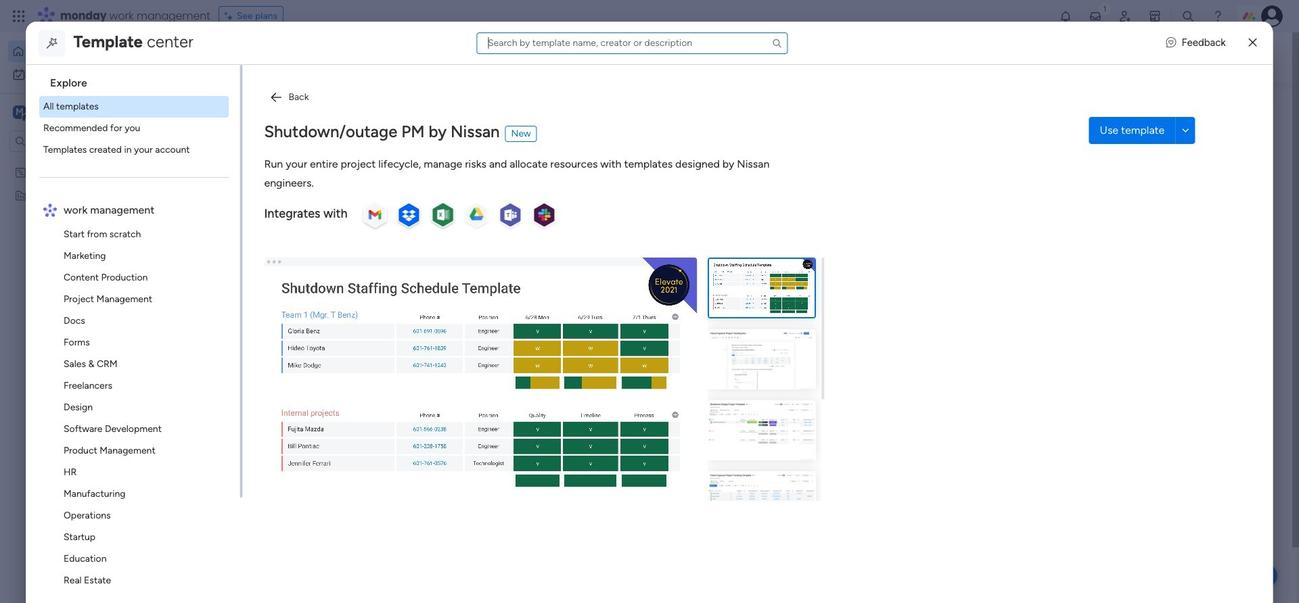 Task type: locate. For each thing, give the bounding box(es) containing it.
public board image for component image
[[267, 247, 281, 262]]

notifications image
[[1059, 9, 1072, 23]]

heading
[[40, 65, 240, 96]]

1 vertical spatial option
[[8, 64, 164, 85]]

roy mann image
[[281, 369, 309, 396]]

option
[[8, 41, 164, 62], [8, 64, 164, 85], [0, 160, 173, 163]]

v2 user feedback image
[[1166, 35, 1176, 51], [1046, 50, 1056, 65]]

1 horizontal spatial public board image
[[453, 247, 468, 262]]

2 vertical spatial option
[[0, 160, 173, 163]]

list box
[[31, 65, 243, 604], [0, 158, 173, 389]]

public board image up component image
[[267, 247, 281, 262]]

monday marketplace image
[[1148, 9, 1162, 23]]

workspace selection element
[[13, 104, 113, 122]]

public board image for component icon
[[453, 247, 468, 262]]

0 vertical spatial option
[[8, 41, 164, 62]]

1 public board image from the left
[[267, 247, 281, 262]]

close recently visited image
[[250, 110, 266, 127]]

invite members image
[[1119, 9, 1132, 23]]

None search field
[[476, 32, 788, 54]]

public board image
[[267, 247, 281, 262], [453, 247, 468, 262]]

help image
[[1211, 9, 1225, 23]]

0 horizontal spatial public board image
[[267, 247, 281, 262]]

public board image up component icon
[[453, 247, 468, 262]]

2 public board image from the left
[[453, 247, 468, 262]]



Task type: vqa. For each thing, say whether or not it's contained in the screenshot.
See plans icon
yes



Task type: describe. For each thing, give the bounding box(es) containing it.
component image
[[453, 268, 465, 280]]

1 image
[[1099, 1, 1111, 16]]

Search by template name, creator or description search field
[[476, 32, 788, 54]]

search everything image
[[1181, 9, 1195, 23]]

select product image
[[12, 9, 26, 23]]

update feed image
[[1089, 9, 1102, 23]]

quick search results list box
[[250, 127, 1003, 306]]

remove from favorites image
[[593, 247, 607, 261]]

see plans image
[[224, 9, 237, 24]]

close image
[[1249, 38, 1257, 48]]

Search in workspace field
[[28, 134, 113, 149]]

jacob simon image
[[1261, 5, 1283, 27]]

component image
[[267, 268, 279, 280]]

workspace image
[[13, 105, 26, 120]]

search image
[[771, 38, 782, 48]]

templates image image
[[1047, 102, 1226, 196]]

work management templates element
[[40, 224, 240, 604]]

v2 bolt switch image
[[1152, 50, 1160, 65]]

add to favorites image
[[407, 247, 420, 261]]

explore element
[[40, 96, 240, 161]]

1 horizontal spatial v2 user feedback image
[[1166, 35, 1176, 51]]

1 element
[[386, 322, 402, 338]]

0 horizontal spatial v2 user feedback image
[[1046, 50, 1056, 65]]



